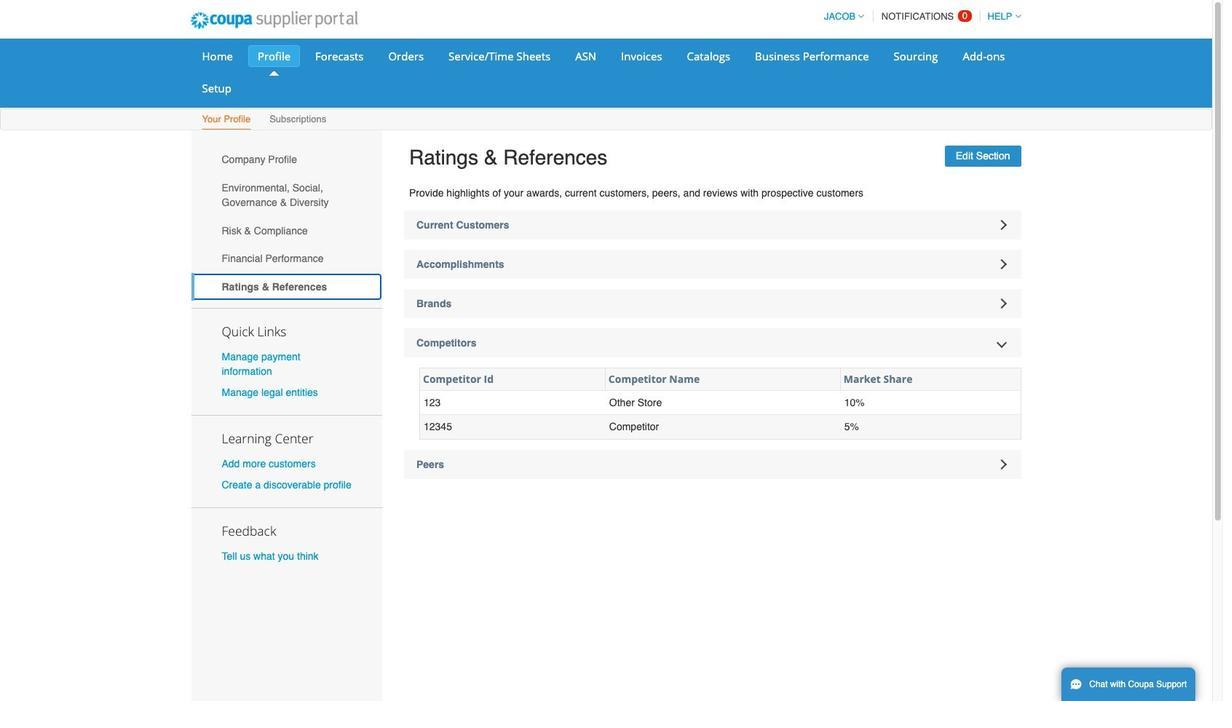 Task type: vqa. For each thing, say whether or not it's contained in the screenshot.
sFTP File Errors (to Customers)
no



Task type: describe. For each thing, give the bounding box(es) containing it.
2 heading from the top
[[404, 249, 1021, 279]]

4 heading from the top
[[404, 328, 1021, 357]]



Task type: locate. For each thing, give the bounding box(es) containing it.
navigation
[[818, 2, 1021, 31]]

coupa supplier portal image
[[180, 2, 368, 39]]

1 heading from the top
[[404, 210, 1021, 239]]

3 heading from the top
[[404, 289, 1021, 318]]

5 heading from the top
[[404, 450, 1021, 479]]

heading
[[404, 210, 1021, 239], [404, 249, 1021, 279], [404, 289, 1021, 318], [404, 328, 1021, 357], [404, 450, 1021, 479]]



